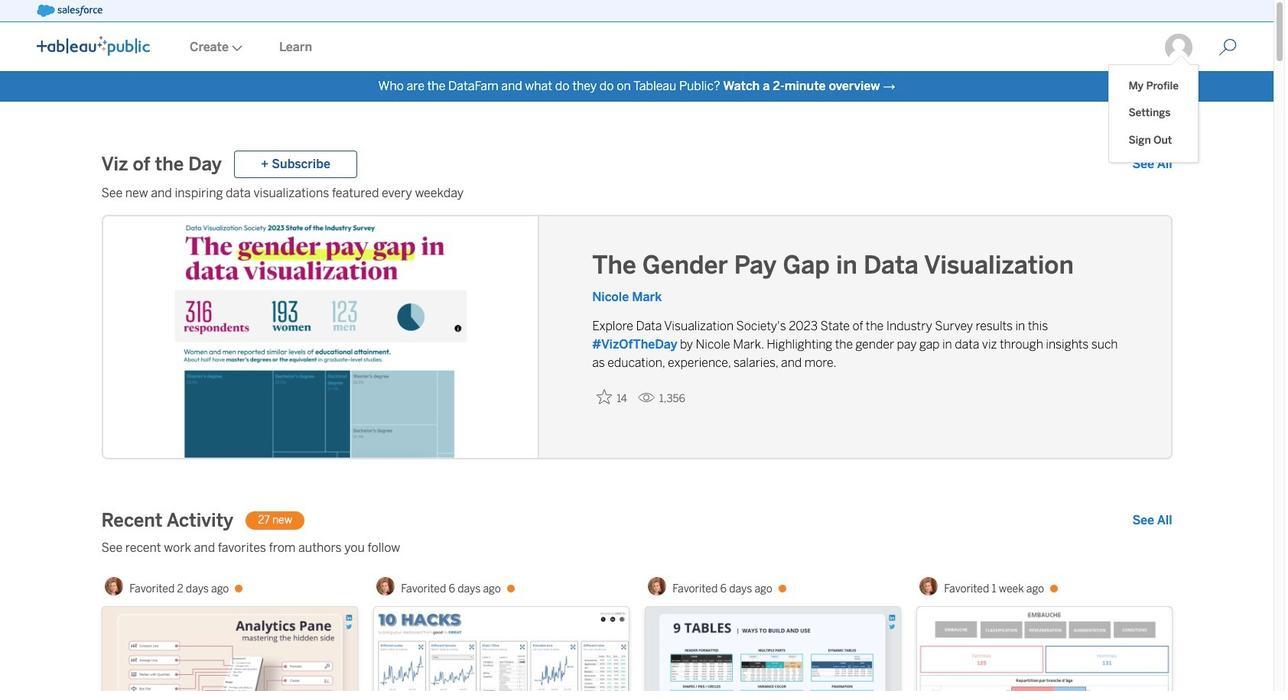 Task type: locate. For each thing, give the bounding box(es) containing it.
1 horizontal spatial angela drucioc image
[[648, 578, 667, 596]]

workbook thumbnail image
[[102, 608, 357, 692], [374, 608, 629, 692], [645, 608, 900, 692], [917, 608, 1172, 692]]

2 angela drucioc image from the left
[[920, 578, 938, 596]]

4 workbook thumbnail image from the left
[[917, 608, 1172, 692]]

3 workbook thumbnail image from the left
[[645, 608, 900, 692]]

0 horizontal spatial angela drucioc image
[[377, 578, 395, 596]]

angela drucioc image for 1st workbook thumbnail from right
[[920, 578, 938, 596]]

1 horizontal spatial angela drucioc image
[[920, 578, 938, 596]]

see recent work and favorites from authors you follow element
[[101, 539, 1173, 558]]

angela drucioc image
[[105, 578, 123, 596], [920, 578, 938, 596]]

recent activity heading
[[101, 509, 234, 533]]

angela drucioc image
[[377, 578, 395, 596], [648, 578, 667, 596]]

1 angela drucioc image from the left
[[377, 578, 395, 596]]

1 workbook thumbnail image from the left
[[102, 608, 357, 692]]

angela drucioc image for first workbook thumbnail from left
[[105, 578, 123, 596]]

see all recent activity element
[[1133, 512, 1173, 530]]

1 angela drucioc image from the left
[[105, 578, 123, 596]]

2 angela drucioc image from the left
[[648, 578, 667, 596]]

0 horizontal spatial angela drucioc image
[[105, 578, 123, 596]]

dialog
[[1110, 55, 1198, 162]]



Task type: describe. For each thing, give the bounding box(es) containing it.
salesforce logo image
[[37, 5, 102, 17]]

add favorite image
[[597, 389, 612, 405]]

see all viz of the day element
[[1133, 155, 1173, 174]]

list options menu
[[1110, 65, 1198, 162]]

see new and inspiring data visualizations featured every weekday element
[[101, 184, 1173, 203]]

angela drucioc image for 2nd workbook thumbnail from left
[[377, 578, 395, 596]]

tara.schultz image
[[1164, 32, 1194, 63]]

tableau public viz of the day image
[[103, 217, 540, 461]]

Add Favorite button
[[592, 385, 632, 410]]

go to search image
[[1201, 38, 1256, 57]]

logo image
[[37, 36, 150, 56]]

angela drucioc image for second workbook thumbnail from right
[[648, 578, 667, 596]]

viz of the day heading
[[101, 152, 222, 177]]

2 workbook thumbnail image from the left
[[374, 608, 629, 692]]



Task type: vqa. For each thing, say whether or not it's contained in the screenshot.
Add Favorite 'button'
yes



